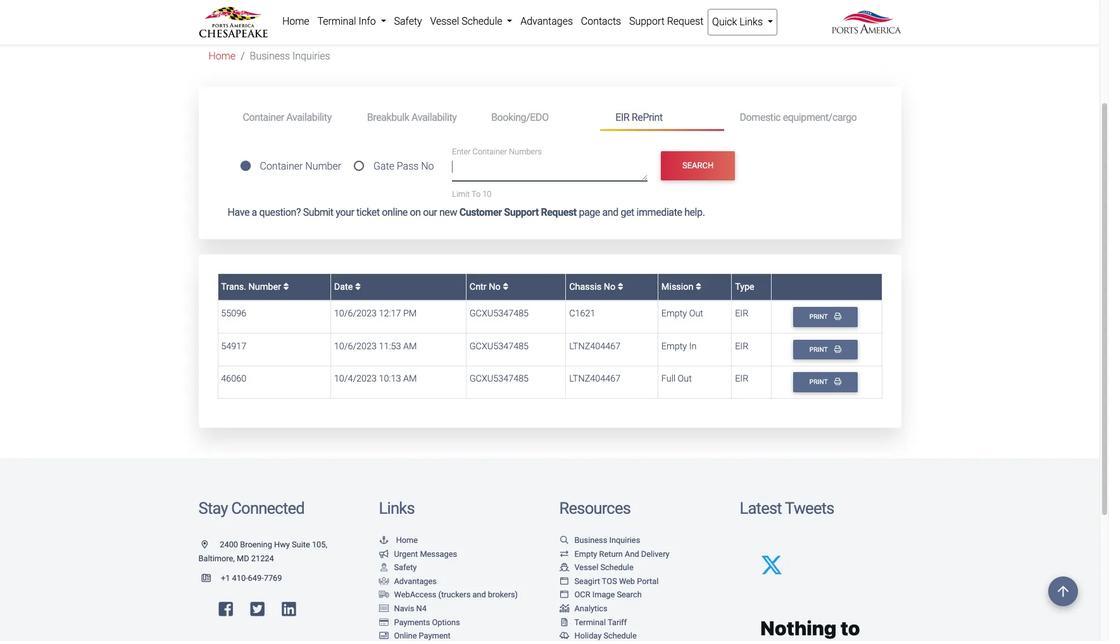 Task type: describe. For each thing, give the bounding box(es) containing it.
eir for empty in
[[735, 341, 749, 352]]

410-
[[232, 574, 248, 583]]

+1
[[221, 574, 230, 583]]

and
[[625, 549, 639, 559]]

hand receiving image
[[379, 578, 389, 586]]

no for chassis no
[[604, 281, 616, 292]]

urgent messages
[[394, 549, 457, 559]]

navis n4
[[394, 604, 427, 614]]

no for cntr no
[[489, 281, 501, 292]]

business inquiries link
[[559, 536, 640, 545]]

trans. number
[[221, 281, 283, 292]]

chassis no link
[[569, 281, 623, 292]]

terminal tariff
[[575, 618, 627, 627]]

21224
[[251, 554, 274, 563]]

seagirt tos web portal
[[575, 577, 659, 586]]

print image
[[834, 346, 842, 353]]

credit card image
[[379, 619, 389, 627]]

urgent
[[394, 549, 418, 559]]

10/6/2023 for 10/6/2023 11:53 am
[[334, 341, 377, 352]]

info
[[359, 15, 376, 27]]

terminal for terminal tariff
[[575, 618, 606, 627]]

booking/edo
[[491, 111, 549, 123]]

payments options link
[[379, 618, 460, 627]]

online payment
[[394, 631, 451, 641]]

cntr no link
[[470, 281, 509, 292]]

out for empty out
[[689, 309, 703, 319]]

stay connected
[[198, 499, 304, 518]]

browser image
[[559, 592, 570, 600]]

eir for empty out
[[735, 309, 749, 319]]

breakbulk availability
[[367, 111, 457, 123]]

container availability
[[243, 111, 332, 123]]

sort image for trans. number
[[283, 282, 289, 291]]

print for full out
[[810, 378, 829, 386]]

terminal tariff link
[[559, 618, 627, 627]]

1 horizontal spatial advantages
[[521, 15, 573, 27]]

ocr image search
[[575, 590, 642, 600]]

booking/edo link
[[476, 106, 600, 129]]

contacts
[[581, 15, 621, 27]]

1 vertical spatial advantages
[[394, 577, 437, 586]]

1 vertical spatial support
[[504, 206, 539, 218]]

10:13
[[379, 374, 401, 385]]

1 vertical spatial and
[[473, 590, 486, 600]]

reprint
[[632, 111, 663, 123]]

out for full out
[[678, 374, 692, 385]]

bells image
[[559, 633, 570, 641]]

get
[[621, 206, 634, 218]]

0 vertical spatial schedule
[[462, 15, 502, 27]]

mission
[[662, 281, 696, 292]]

customer support request link
[[459, 206, 577, 218]]

credit card front image
[[379, 633, 389, 641]]

analytics
[[575, 604, 608, 614]]

sort image for date
[[355, 282, 361, 291]]

our
[[423, 206, 437, 218]]

schedule for rightmost vessel schedule link
[[600, 563, 634, 573]]

go to top image
[[1048, 577, 1078, 607]]

0 vertical spatial inquiries
[[293, 50, 330, 62]]

facebook square image
[[219, 601, 233, 618]]

navis
[[394, 604, 414, 614]]

return
[[599, 549, 623, 559]]

pm
[[403, 309, 417, 319]]

2400 broening hwy suite 105, baltimore, md 21224
[[198, 540, 327, 563]]

0 vertical spatial advantages link
[[517, 9, 577, 34]]

print image for full out
[[834, 378, 842, 385]]

browser image
[[559, 578, 570, 586]]

1 vertical spatial advantages link
[[379, 577, 437, 586]]

empty in
[[662, 341, 697, 352]]

immediate
[[637, 206, 682, 218]]

0 horizontal spatial no
[[421, 160, 434, 172]]

quick links
[[712, 16, 765, 28]]

support request link
[[625, 9, 708, 34]]

broening
[[240, 540, 272, 550]]

649-
[[248, 574, 264, 583]]

1 vertical spatial vessel
[[575, 563, 598, 573]]

mission link
[[662, 281, 701, 292]]

ship image
[[559, 564, 570, 572]]

eir reprint link
[[600, 106, 725, 131]]

search button
[[661, 151, 735, 181]]

availability for breakbulk availability
[[412, 111, 457, 123]]

Enter Container Numbers text field
[[452, 159, 648, 181]]

breakbulk availability link
[[352, 106, 476, 129]]

12:17
[[379, 309, 401, 319]]

eir reprint
[[616, 111, 663, 123]]

46060
[[221, 374, 246, 385]]

0 vertical spatial business
[[250, 50, 290, 62]]

payments options
[[394, 618, 460, 627]]

hwy
[[274, 540, 290, 550]]

+1 410-649-7769
[[221, 574, 282, 583]]

55096
[[221, 309, 246, 319]]

print link for empty in
[[793, 340, 858, 360]]

availability for container availability
[[286, 111, 332, 123]]

empty for empty in
[[662, 341, 687, 352]]

2 safety from the top
[[394, 563, 417, 573]]

numbers
[[509, 147, 542, 157]]

terminal info
[[317, 15, 378, 27]]

phone office image
[[202, 575, 221, 583]]

10/6/2023 11:53 am
[[334, 341, 417, 352]]

delivery
[[641, 549, 670, 559]]

gcxu5347485 for 10/6/2023 11:53 am
[[470, 341, 529, 352]]

am for 10/4/2023 10:13 am
[[403, 374, 417, 385]]

support request
[[629, 15, 704, 27]]

latest tweets
[[740, 499, 834, 518]]

search image
[[559, 537, 570, 545]]

online
[[394, 631, 417, 641]]

search inside button
[[683, 161, 714, 171]]

number for container number
[[305, 160, 341, 172]]

customer
[[459, 206, 502, 218]]

1 horizontal spatial inquiries
[[609, 536, 640, 545]]

empty return and delivery
[[575, 549, 670, 559]]

gate
[[374, 160, 394, 172]]

105,
[[312, 540, 327, 550]]

breakbulk
[[367, 111, 409, 123]]

anchor image
[[379, 537, 389, 545]]

sort image for cntr no
[[503, 282, 509, 291]]

resources
[[559, 499, 631, 518]]

ocr
[[575, 590, 590, 600]]

tweets
[[785, 499, 834, 518]]

user hard hat image
[[379, 564, 389, 572]]

question?
[[259, 206, 301, 218]]

print for empty out
[[810, 313, 829, 321]]

webaccess (truckers and brokers)
[[394, 590, 518, 600]]

have
[[228, 206, 249, 218]]

+1 410-649-7769 link
[[198, 574, 282, 583]]

10
[[483, 189, 492, 199]]

truck container image
[[379, 592, 389, 600]]

full
[[662, 374, 676, 385]]

ltnz404467 for empty
[[569, 341, 621, 352]]

navis n4 link
[[379, 604, 427, 614]]

0 vertical spatial vessel
[[430, 15, 459, 27]]

54917
[[221, 341, 246, 352]]



Task type: locate. For each thing, give the bounding box(es) containing it.
0 horizontal spatial vessel schedule link
[[426, 9, 517, 34]]

container for container number
[[260, 160, 303, 172]]

home for home link corresponding to terminal info link
[[282, 15, 309, 27]]

number right the trans.
[[249, 281, 281, 292]]

0 vertical spatial vessel schedule
[[430, 15, 505, 27]]

eir
[[616, 111, 630, 123], [735, 309, 749, 319], [735, 341, 749, 352], [735, 374, 749, 385]]

1 horizontal spatial search
[[683, 161, 714, 171]]

0 vertical spatial home
[[282, 15, 309, 27]]

am
[[403, 341, 417, 352], [403, 374, 417, 385]]

online payment link
[[379, 631, 451, 641]]

gate pass no
[[374, 160, 434, 172]]

advantages link up webaccess
[[379, 577, 437, 586]]

1 ltnz404467 from the top
[[569, 341, 621, 352]]

2 vertical spatial schedule
[[604, 631, 637, 641]]

2 am from the top
[[403, 374, 417, 385]]

1 print image from the top
[[834, 313, 842, 320]]

10/6/2023 down date link
[[334, 309, 377, 319]]

(truckers
[[438, 590, 471, 600]]

print link for full out
[[793, 373, 858, 392]]

1 gcxu5347485 from the top
[[470, 309, 529, 319]]

1 sort image from the left
[[283, 282, 289, 291]]

gcxu5347485 for 10/4/2023 10:13 am
[[470, 374, 529, 385]]

search down web
[[617, 590, 642, 600]]

tos
[[602, 577, 617, 586]]

container storage image
[[379, 605, 389, 613]]

0 horizontal spatial advantages link
[[379, 577, 437, 586]]

business
[[250, 50, 290, 62], [575, 536, 607, 545]]

cntr no
[[470, 281, 503, 292]]

am right 10:13
[[403, 374, 417, 385]]

1 vertical spatial terminal
[[575, 618, 606, 627]]

vessel
[[430, 15, 459, 27], [575, 563, 598, 573]]

1 horizontal spatial support
[[629, 15, 665, 27]]

home link for terminal info link
[[278, 9, 313, 34]]

gcxu5347485
[[470, 309, 529, 319], [470, 341, 529, 352], [470, 374, 529, 385]]

1 availability from the left
[[286, 111, 332, 123]]

1 horizontal spatial home link
[[278, 9, 313, 34]]

2 vertical spatial home
[[396, 536, 418, 545]]

7769
[[264, 574, 282, 583]]

1 horizontal spatial business
[[575, 536, 607, 545]]

page
[[579, 206, 600, 218]]

1 vertical spatial inquiries
[[609, 536, 640, 545]]

0 vertical spatial request
[[667, 15, 704, 27]]

ltnz404467 for full
[[569, 374, 621, 385]]

0 vertical spatial ltnz404467
[[569, 341, 621, 352]]

0 horizontal spatial vessel
[[430, 15, 459, 27]]

1 vertical spatial empty
[[662, 341, 687, 352]]

1 horizontal spatial terminal
[[575, 618, 606, 627]]

safety
[[394, 15, 422, 27], [394, 563, 417, 573]]

no right the pass
[[421, 160, 434, 172]]

and left 'get'
[[602, 206, 618, 218]]

number for trans. number
[[249, 281, 281, 292]]

container up question?
[[260, 160, 303, 172]]

messages
[[420, 549, 457, 559]]

availability up container number
[[286, 111, 332, 123]]

2 vertical spatial home link
[[379, 536, 418, 545]]

2 print image from the top
[[834, 378, 842, 385]]

seagirt tos web portal link
[[559, 577, 659, 586]]

1 vertical spatial business inquiries
[[575, 536, 640, 545]]

sort image
[[283, 282, 289, 291], [503, 282, 509, 291], [618, 282, 623, 291]]

2 horizontal spatial home
[[396, 536, 418, 545]]

terminal for terminal info
[[317, 15, 356, 27]]

request left page
[[541, 206, 577, 218]]

empty for empty out
[[662, 309, 687, 319]]

inquiries down terminal info
[[293, 50, 330, 62]]

search up "help."
[[683, 161, 714, 171]]

holiday schedule link
[[559, 631, 637, 641]]

business inquiries up container availability
[[250, 50, 330, 62]]

1 10/6/2023 from the top
[[334, 309, 377, 319]]

0 vertical spatial safety link
[[390, 9, 426, 34]]

1 vertical spatial safety link
[[379, 563, 417, 573]]

0 horizontal spatial links
[[379, 499, 415, 518]]

n4
[[416, 604, 427, 614]]

and
[[602, 206, 618, 218], [473, 590, 486, 600]]

in
[[689, 341, 697, 352]]

10/6/2023 up 10/4/2023
[[334, 341, 377, 352]]

bullhorn image
[[379, 551, 389, 559]]

no right chassis
[[604, 281, 616, 292]]

0 vertical spatial search
[[683, 161, 714, 171]]

0 horizontal spatial search
[[617, 590, 642, 600]]

web
[[619, 577, 635, 586]]

1 vertical spatial am
[[403, 374, 417, 385]]

1 vertical spatial out
[[678, 374, 692, 385]]

trans.
[[221, 281, 246, 292]]

2 sort image from the left
[[503, 282, 509, 291]]

2 gcxu5347485 from the top
[[470, 341, 529, 352]]

1 horizontal spatial number
[[305, 160, 341, 172]]

sort image right the trans.
[[283, 282, 289, 291]]

0 vertical spatial out
[[689, 309, 703, 319]]

0 vertical spatial vessel schedule link
[[426, 9, 517, 34]]

a
[[252, 206, 257, 218]]

3 print link from the top
[[793, 373, 858, 392]]

twitter square image
[[250, 601, 265, 618]]

safety link for terminal info link
[[390, 9, 426, 34]]

empty for empty return and delivery
[[575, 549, 597, 559]]

safety right info on the left
[[394, 15, 422, 27]]

sort image
[[355, 282, 361, 291], [696, 282, 701, 291]]

webaccess
[[394, 590, 436, 600]]

schedule for holiday schedule link
[[604, 631, 637, 641]]

safety link right info on the left
[[390, 9, 426, 34]]

help.
[[685, 206, 705, 218]]

terminal
[[317, 15, 356, 27], [575, 618, 606, 627]]

vessel schedule link
[[426, 9, 517, 34], [559, 563, 634, 573]]

3 gcxu5347485 from the top
[[470, 374, 529, 385]]

1 vertical spatial ltnz404467
[[569, 374, 621, 385]]

inquiries up empty return and delivery
[[609, 536, 640, 545]]

sort image up empty out
[[696, 282, 701, 291]]

sort image inside cntr no link
[[503, 282, 509, 291]]

1 horizontal spatial request
[[667, 15, 704, 27]]

enter
[[452, 147, 471, 157]]

1 vertical spatial home link
[[209, 50, 236, 62]]

have a question? submit your ticket online on our new customer support request page and get immediate help.
[[228, 206, 705, 218]]

no right cntr
[[489, 281, 501, 292]]

sort image for mission
[[696, 282, 701, 291]]

0 horizontal spatial availability
[[286, 111, 332, 123]]

10/6/2023 for 10/6/2023 12:17 pm
[[334, 309, 377, 319]]

10/4/2023 10:13 am
[[334, 374, 417, 385]]

advantages up webaccess
[[394, 577, 437, 586]]

0 horizontal spatial request
[[541, 206, 577, 218]]

1 horizontal spatial links
[[740, 16, 763, 28]]

0 horizontal spatial terminal
[[317, 15, 356, 27]]

request left 'quick'
[[667, 15, 704, 27]]

business inquiries up return at the right
[[575, 536, 640, 545]]

am for 10/6/2023 11:53 am
[[403, 341, 417, 352]]

links
[[740, 16, 763, 28], [379, 499, 415, 518]]

0 vertical spatial am
[[403, 341, 417, 352]]

sort image right chassis
[[618, 282, 623, 291]]

2 vertical spatial gcxu5347485
[[470, 374, 529, 385]]

print for empty in
[[810, 346, 829, 354]]

2 vertical spatial print
[[810, 378, 829, 386]]

print
[[810, 313, 829, 321], [810, 346, 829, 354], [810, 378, 829, 386]]

2 vertical spatial print link
[[793, 373, 858, 392]]

safety down urgent
[[394, 563, 417, 573]]

md
[[237, 554, 249, 563]]

terminal left info on the left
[[317, 15, 356, 27]]

0 horizontal spatial and
[[473, 590, 486, 600]]

1 vertical spatial vessel schedule
[[575, 563, 634, 573]]

print image down print icon
[[834, 378, 842, 385]]

1 vertical spatial safety
[[394, 563, 417, 573]]

empty down mission
[[662, 309, 687, 319]]

0 vertical spatial business inquiries
[[250, 50, 330, 62]]

webaccess (truckers and brokers) link
[[379, 590, 518, 600]]

1 vertical spatial schedule
[[600, 563, 634, 573]]

type
[[735, 281, 755, 292]]

business inquiries
[[250, 50, 330, 62], [575, 536, 640, 545]]

sort image for chassis no
[[618, 282, 623, 291]]

0 horizontal spatial sort image
[[283, 282, 289, 291]]

2 horizontal spatial sort image
[[618, 282, 623, 291]]

1 print link from the top
[[793, 307, 858, 327]]

empty out
[[662, 309, 703, 319]]

3 sort image from the left
[[618, 282, 623, 291]]

support
[[629, 15, 665, 27], [504, 206, 539, 218]]

1 horizontal spatial advantages link
[[517, 9, 577, 34]]

payment
[[419, 631, 451, 641]]

0 horizontal spatial support
[[504, 206, 539, 218]]

0 horizontal spatial advantages
[[394, 577, 437, 586]]

trans. number link
[[221, 281, 289, 292]]

0 vertical spatial terminal
[[317, 15, 356, 27]]

0 vertical spatial support
[[629, 15, 665, 27]]

0 vertical spatial print
[[810, 313, 829, 321]]

1 horizontal spatial sort image
[[503, 282, 509, 291]]

11:53
[[379, 341, 401, 352]]

0 horizontal spatial vessel schedule
[[430, 15, 505, 27]]

2 print link from the top
[[793, 340, 858, 360]]

analytics image
[[559, 605, 570, 613]]

sort image right cntr
[[503, 282, 509, 291]]

baltimore,
[[198, 554, 235, 563]]

0 vertical spatial container
[[243, 111, 284, 123]]

eir for full out
[[735, 374, 749, 385]]

support right contacts
[[629, 15, 665, 27]]

empty down business inquiries link
[[575, 549, 597, 559]]

container availability link
[[228, 106, 352, 129]]

1 vertical spatial container
[[473, 147, 507, 157]]

1 horizontal spatial vessel
[[575, 563, 598, 573]]

date link
[[334, 281, 361, 292]]

advantages link
[[517, 9, 577, 34], [379, 577, 437, 586]]

10/6/2023
[[334, 309, 377, 319], [334, 341, 377, 352]]

1 vertical spatial print
[[810, 346, 829, 354]]

1 sort image from the left
[[355, 282, 361, 291]]

container for container availability
[[243, 111, 284, 123]]

sort image inside chassis no link
[[618, 282, 623, 291]]

1 safety from the top
[[394, 15, 422, 27]]

gcxu5347485 for 10/6/2023 12:17 pm
[[470, 309, 529, 319]]

1 horizontal spatial home
[[282, 15, 309, 27]]

container
[[243, 111, 284, 123], [473, 147, 507, 157], [260, 160, 303, 172]]

safety link for urgent messages link
[[379, 563, 417, 573]]

10/4/2023
[[334, 374, 377, 385]]

exchange image
[[559, 551, 570, 559]]

domestic
[[740, 111, 781, 123]]

latest
[[740, 499, 782, 518]]

support right customer
[[504, 206, 539, 218]]

sort image up 10/6/2023 12:17 pm
[[355, 282, 361, 291]]

inquiries
[[293, 50, 330, 62], [609, 536, 640, 545]]

0 vertical spatial safety
[[394, 15, 422, 27]]

safety link down urgent
[[379, 563, 417, 573]]

1 vertical spatial home
[[209, 50, 236, 62]]

domestic equipment/cargo
[[740, 111, 857, 123]]

chassis no
[[569, 281, 618, 292]]

0 vertical spatial print image
[[834, 313, 842, 320]]

1 horizontal spatial vessel schedule
[[575, 563, 634, 573]]

1 vertical spatial request
[[541, 206, 577, 218]]

home link for urgent messages link
[[379, 536, 418, 545]]

2 availability from the left
[[412, 111, 457, 123]]

1 am from the top
[[403, 341, 417, 352]]

suite
[[292, 540, 310, 550]]

contacts link
[[577, 9, 625, 34]]

ocr image search link
[[559, 590, 642, 600]]

availability up enter
[[412, 111, 457, 123]]

out down mission link
[[689, 309, 703, 319]]

on
[[410, 206, 421, 218]]

advantages link left contacts
[[517, 9, 577, 34]]

1 horizontal spatial no
[[489, 281, 501, 292]]

0 horizontal spatial sort image
[[355, 282, 361, 291]]

1 print from the top
[[810, 313, 829, 321]]

file invoice image
[[559, 619, 570, 627]]

2 10/6/2023 from the top
[[334, 341, 377, 352]]

2 sort image from the left
[[696, 282, 701, 291]]

1 horizontal spatial vessel schedule link
[[559, 563, 634, 573]]

0 vertical spatial home link
[[278, 9, 313, 34]]

c1621
[[569, 309, 595, 319]]

1 horizontal spatial and
[[602, 206, 618, 218]]

sort image inside trans. number "link"
[[283, 282, 289, 291]]

2 vertical spatial empty
[[575, 549, 597, 559]]

and left brokers)
[[473, 590, 486, 600]]

2 horizontal spatial home link
[[379, 536, 418, 545]]

0 vertical spatial links
[[740, 16, 763, 28]]

ltnz404467
[[569, 341, 621, 352], [569, 374, 621, 385]]

holiday
[[575, 631, 602, 641]]

empty left in
[[662, 341, 687, 352]]

1 vertical spatial search
[[617, 590, 642, 600]]

0 vertical spatial and
[[602, 206, 618, 218]]

am right 11:53
[[403, 341, 417, 352]]

sort image inside date link
[[355, 282, 361, 291]]

urgent messages link
[[379, 549, 457, 559]]

links up anchor image on the bottom left of page
[[379, 499, 415, 518]]

advantages left contacts
[[521, 15, 573, 27]]

1 horizontal spatial availability
[[412, 111, 457, 123]]

1 vertical spatial print image
[[834, 378, 842, 385]]

1 vertical spatial print link
[[793, 340, 858, 360]]

container right enter
[[473, 147, 507, 157]]

request inside support request link
[[667, 15, 704, 27]]

new
[[439, 206, 457, 218]]

links right 'quick'
[[740, 16, 763, 28]]

no
[[421, 160, 434, 172], [489, 281, 501, 292], [604, 281, 616, 292]]

2 horizontal spatial no
[[604, 281, 616, 292]]

container up container number
[[243, 111, 284, 123]]

print image
[[834, 313, 842, 320], [834, 378, 842, 385]]

out right the full
[[678, 374, 692, 385]]

submit
[[303, 206, 333, 218]]

home for leftmost home link
[[209, 50, 236, 62]]

domestic equipment/cargo link
[[725, 106, 872, 129]]

0 vertical spatial gcxu5347485
[[470, 309, 529, 319]]

terminal info link
[[313, 9, 390, 34]]

print image for empty out
[[834, 313, 842, 320]]

online
[[382, 206, 408, 218]]

empty return and delivery link
[[559, 549, 670, 559]]

home
[[282, 15, 309, 27], [209, 50, 236, 62], [396, 536, 418, 545]]

10/6/2023 12:17 pm
[[334, 309, 417, 319]]

print link for empty out
[[793, 307, 858, 327]]

sort image inside mission link
[[696, 282, 701, 291]]

1 vertical spatial business
[[575, 536, 607, 545]]

0 vertical spatial print link
[[793, 307, 858, 327]]

1 vertical spatial gcxu5347485
[[470, 341, 529, 352]]

2 print from the top
[[810, 346, 829, 354]]

number up submit
[[305, 160, 341, 172]]

map marker alt image
[[202, 541, 218, 549]]

quick
[[712, 16, 737, 28]]

2 vertical spatial container
[[260, 160, 303, 172]]

linkedin image
[[282, 601, 296, 618]]

terminal down 'analytics'
[[575, 618, 606, 627]]

0 vertical spatial empty
[[662, 309, 687, 319]]

equipment/cargo
[[783, 111, 857, 123]]

limit
[[452, 189, 470, 199]]

1 vertical spatial vessel schedule link
[[559, 563, 634, 573]]

0 horizontal spatial inquiries
[[293, 50, 330, 62]]

print image up print icon
[[834, 313, 842, 320]]

2 ltnz404467 from the top
[[569, 374, 621, 385]]

1 horizontal spatial business inquiries
[[575, 536, 640, 545]]

3 print from the top
[[810, 378, 829, 386]]

0 horizontal spatial home link
[[209, 50, 236, 62]]

limit to 10
[[452, 189, 492, 199]]

date
[[334, 281, 355, 292]]



Task type: vqa. For each thing, say whether or not it's contained in the screenshot.
DAILY
no



